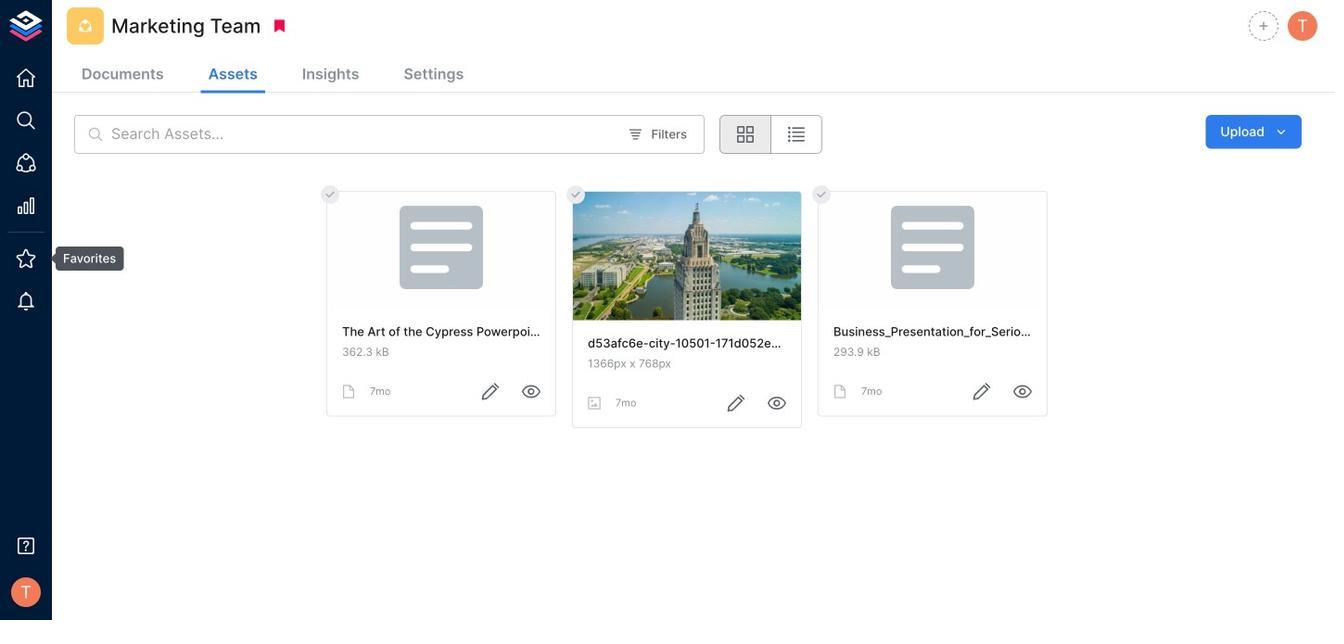 Task type: vqa. For each thing, say whether or not it's contained in the screenshot.
Remove Bookmark "icon"
yes



Task type: describe. For each thing, give the bounding box(es) containing it.
remove bookmark image
[[271, 18, 288, 34]]

Search Assets... text field
[[111, 115, 617, 154]]



Task type: locate. For each thing, give the bounding box(es) containing it.
group
[[719, 115, 822, 154]]

tooltip
[[43, 247, 124, 271]]



